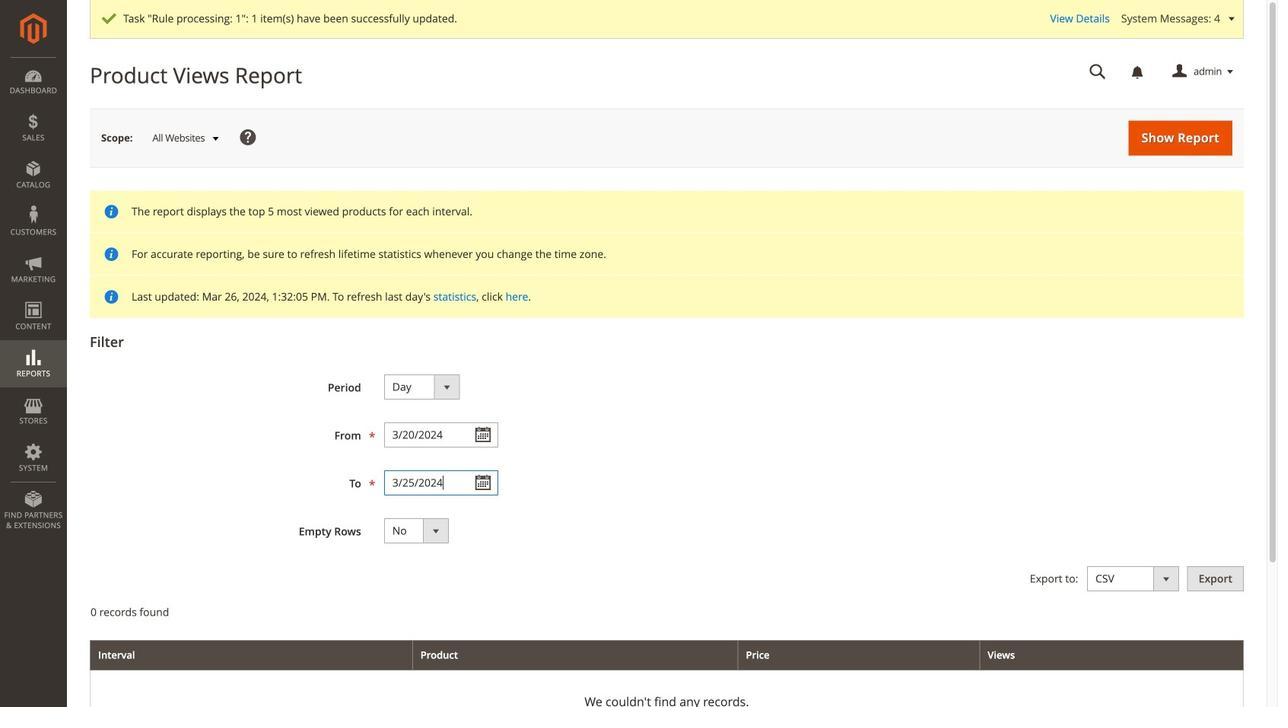Task type: locate. For each thing, give the bounding box(es) containing it.
None text field
[[1079, 59, 1117, 85], [384, 422, 498, 448], [384, 470, 498, 496], [1079, 59, 1117, 85], [384, 422, 498, 448], [384, 470, 498, 496]]

menu bar
[[0, 57, 67, 538]]



Task type: describe. For each thing, give the bounding box(es) containing it.
magento admin panel image
[[20, 13, 47, 44]]



